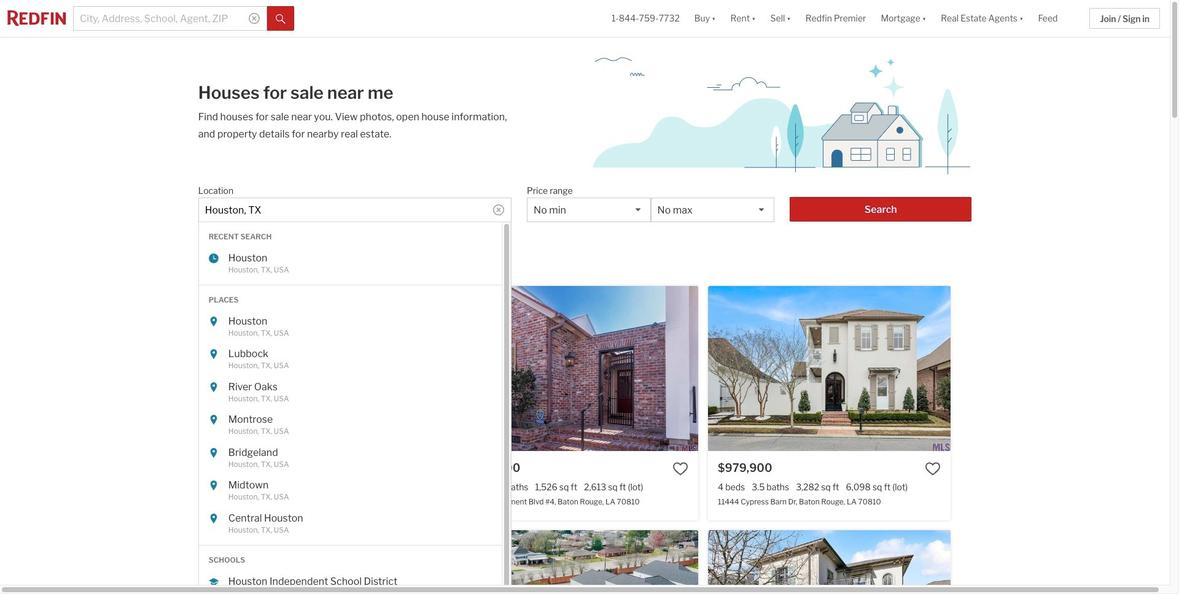 Task type: locate. For each thing, give the bounding box(es) containing it.
photo of 11444 cypress barn dr, baton rouge, la 70810 image
[[708, 286, 951, 451], [951, 286, 1179, 451]]

0 vertical spatial city, address, school, agent, zip search field
[[73, 6, 267, 31]]

1 horizontal spatial favorite button checkbox
[[925, 461, 941, 477]]

2 photo of 11728 petit pierre ave, baton rouge, la 70810 image from the left
[[446, 286, 688, 451]]

favorite button image
[[925, 461, 941, 477]]

0 horizontal spatial favorite button checkbox
[[672, 461, 688, 477]]

1 photo of 11728 petit pierre ave, baton rouge, la 70810 image from the left
[[203, 286, 446, 451]]

2 photo of 1322 barkley dr, baton rouge, la 70810 image from the left
[[446, 531, 688, 594]]

photo of 11534 settlement blvd #4, baton rouge, la 70810 image
[[456, 286, 698, 451], [698, 286, 941, 451]]

photo of 11668 settlement blvd, baton rouge, la 70810 image
[[456, 531, 698, 594], [698, 531, 941, 594]]

search input image
[[249, 13, 260, 24], [493, 204, 504, 216]]

favorite button checkbox
[[672, 461, 688, 477], [925, 461, 941, 477]]

photo of 11728 petit pierre ave, baton rouge, la 70810 image
[[203, 286, 446, 451], [446, 286, 688, 451]]

submit search image
[[276, 14, 286, 24]]

1 photo of 11444 cypress barn dr, baton rouge, la 70810 image from the left
[[708, 286, 951, 451]]

2 photo of 11534 settlement blvd #4, baton rouge, la 70810 image from the left
[[698, 286, 941, 451]]

City, Address, School, Agent, ZIP search field
[[73, 6, 267, 31], [198, 198, 511, 222]]

1 photo of 1322 barkley dr, baton rouge, la 70810 image from the left
[[203, 531, 446, 594]]

photo of 12261 myers park ave, baton rouge, la 70810 image
[[708, 531, 951, 594], [951, 531, 1179, 594]]

0 vertical spatial search input image
[[249, 13, 260, 24]]

photo of 1322 barkley dr, baton rouge, la 70810 image
[[203, 531, 446, 594], [446, 531, 688, 594]]

1 horizontal spatial search input image
[[493, 204, 504, 216]]

1 vertical spatial city, address, school, agent, zip search field
[[198, 198, 511, 222]]

1 favorite button checkbox from the left
[[672, 461, 688, 477]]

0 horizontal spatial search input image
[[249, 13, 260, 24]]



Task type: describe. For each thing, give the bounding box(es) containing it.
clear input button
[[493, 204, 504, 216]]

favorite button image
[[672, 461, 688, 477]]

2 photo of 11444 cypress barn dr, baton rouge, la 70810 image from the left
[[951, 286, 1179, 451]]

2 favorite button checkbox from the left
[[925, 461, 941, 477]]

1 vertical spatial search input image
[[493, 204, 504, 216]]

2 photo of 12261 myers park ave, baton rouge, la 70810 image from the left
[[951, 531, 1179, 594]]

1 photo of 11668 settlement blvd, baton rouge, la 70810 image from the left
[[456, 531, 698, 594]]

1 photo of 12261 myers park ave, baton rouge, la 70810 image from the left
[[708, 531, 951, 594]]

2 photo of 11668 settlement blvd, baton rouge, la 70810 image from the left
[[698, 531, 941, 594]]

1 photo of 11534 settlement blvd #4, baton rouge, la 70810 image from the left
[[456, 286, 698, 451]]



Task type: vqa. For each thing, say whether or not it's contained in the screenshot.
the top .
no



